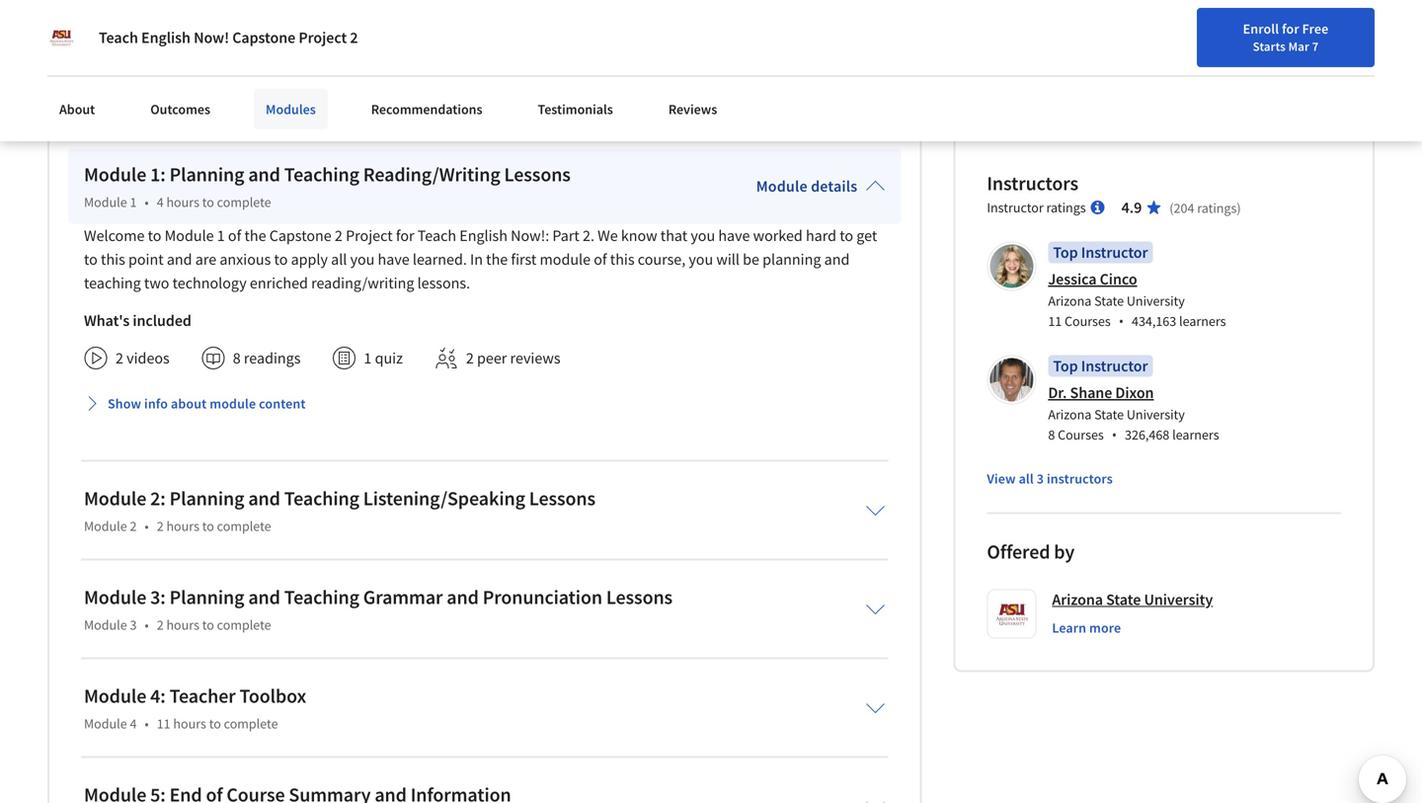 Task type: describe. For each thing, give the bounding box(es) containing it.
university inside top instructor dr. shane dixon arizona state university 8 courses • 326,468 learners
[[1127, 405, 1185, 423]]

state inside top instructor dr. shane dixon arizona state university 8 courses • 326,468 learners
[[1095, 405, 1124, 423]]

dr. shane dixon link
[[1048, 383, 1154, 402]]

0 vertical spatial project
[[299, 28, 347, 47]]

doing
[[486, 0, 522, 5]]

arizona inside arizona state university learn more
[[1052, 590, 1103, 609]]

anxious
[[220, 249, 271, 269]]

capstone inside welcome to module 1 of the capstone 2 project for teach english now!: part 2. we know that you have worked hard to get to this point and are anxious to apply all you have learned. in the first module of this course, you will be planning and teaching two technology enriched reading/writing lessons.
[[269, 225, 332, 245]]

4:
[[150, 683, 166, 708]]

join for free link
[[1330, 15, 1417, 53]]

ten
[[157, 28, 178, 47]]

show
[[108, 394, 141, 412]]

8 inside top instructor dr. shane dixon arizona state university 8 courses • 326,468 learners
[[1048, 426, 1055, 443]]

instructor for dr. shane dixon
[[1081, 356, 1148, 376]]

addition
[[668, 49, 721, 67]]

know
[[621, 225, 658, 245]]

will inside welcome to module 1 of the capstone 2 project for teach english now!: part 2. we know that you have worked hard to get to this point and are anxious to apply all you have learned. in the first module of this course, you will be planning and teaching two technology enriched reading/writing lessons.
[[717, 249, 740, 269]]

offered by
[[987, 539, 1075, 564]]

to inside the module 4: teacher toolbox module 4 • 11 hours to complete
[[209, 714, 221, 732]]

326,468
[[1125, 426, 1170, 443]]

find your new career
[[1139, 23, 1263, 41]]

teach up asu
[[380, 28, 418, 47]]

in inside welcome to module 1 of the capstone 2 project for teach english now!: part 2. we know that you have worked hard to get to this point and are anxious to apply all you have learned. in the first module of this course, you will be planning and teaching two technology enriched reading/writing lessons.
[[470, 249, 483, 269]]

1 horizontal spatial of
[[228, 225, 241, 245]]

enriched
[[250, 273, 308, 293]]

welcome
[[84, 225, 145, 245]]

the up ten
[[167, 7, 188, 26]]

• inside module 1: planning and teaching reading/writing lessons module 1 • 4 hours to complete
[[145, 193, 149, 211]]

you right if
[[246, 28, 270, 47]]

you up lesson
[[386, 0, 410, 5]]

arizona state university image
[[47, 24, 75, 51]]

2:
[[150, 486, 166, 510]]

learned
[[414, 0, 463, 5]]

module 3: planning and teaching grammar and pronunciation lessons module 3 • 2 hours to complete
[[84, 585, 673, 633]]

1 horizontal spatial by
[[1054, 539, 1075, 564]]

state inside arizona state university learn more
[[1107, 590, 1141, 609]]

final
[[88, 0, 116, 5]]

enroll for free starts mar 7
[[1243, 20, 1329, 54]]

technology
[[172, 273, 247, 293]]

4 inside the module 4: teacher toolbox module 4 • 11 hours to complete
[[130, 714, 137, 732]]

1 inside welcome to module 1 of the capstone 2 project for teach english now!: part 2. we know that you have worked hard to get to this point and are anxious to apply all you have learned. in the first module of this course, you will be planning and teaching two technology enriched reading/writing lessons.
[[217, 225, 225, 245]]

your down completed
[[344, 49, 374, 67]]

point
[[128, 249, 164, 269]]

log in
[[1283, 23, 1318, 41]]

toolbox
[[240, 683, 306, 708]]

you right 2,
[[751, 28, 775, 47]]

free for join for free
[[1385, 25, 1411, 43]]

courses
[[251, 7, 301, 26]]

arizona state university link
[[1052, 589, 1213, 610]]

work
[[129, 49, 161, 67]]

you up courses
[[236, 0, 260, 5]]

english inside welcome to module 1 of the capstone 2 project for teach english now!: part 2. we know that you have worked hard to get to this point and are anxious to apply all you have learned. in the first module of this course, you will be planning and teaching two technology enriched reading/writing lessons.
[[460, 225, 508, 245]]

university inside arizona state university learn more
[[1144, 590, 1213, 609]]

reviews
[[510, 348, 561, 368]]

2 inside module 3: planning and teaching grammar and pronunciation lessons module 3 • 2 hours to complete
[[157, 616, 164, 633]]

your down the a
[[96, 49, 125, 67]]

have inside in the final capstone project, you will apply the skills you learned by doing practice teaching.  you will build on your assignments from the previous courses to refine your lesson plans and video-tape yourself presenting the lesson.  you will submit a total of ten videos.  if you have completed teach english now! part 1 and teach english now! part 2, you will submit your work for expert review to receive your asu 150-hour tesol certificate from asu, in addition to your coursera certificates.
[[273, 28, 304, 47]]

grammar
[[363, 585, 443, 609]]

about link
[[47, 89, 107, 129]]

jessica
[[1048, 269, 1097, 289]]

planning
[[763, 249, 821, 269]]

1 this from the left
[[101, 249, 125, 269]]

your down 2,
[[742, 49, 771, 67]]

4 inside module 1: planning and teaching reading/writing lessons module 1 • 4 hours to complete
[[157, 193, 164, 211]]

peer
[[477, 348, 507, 368]]

teach inside welcome to module 1 of the capstone 2 project for teach english now!: part 2. we know that you have worked hard to get to this point and are anxious to apply all you have learned. in the first module of this course, you will be planning and teaching two technology enriched reading/writing lessons.
[[418, 225, 456, 245]]

all inside welcome to module 1 of the capstone 2 project for teach english now!: part 2. we know that you have worked hard to get to this point and are anxious to apply all you have learned. in the first module of this course, you will be planning and teaching two technology enriched reading/writing lessons.
[[331, 249, 347, 269]]

complete inside module 1: planning and teaching reading/writing lessons module 1 • 4 hours to complete
[[217, 193, 271, 211]]

4.9
[[1122, 197, 1142, 217]]

2.
[[583, 225, 595, 245]]

find
[[1139, 23, 1165, 41]]

top instructor jessica cinco arizona state university 11 courses • 434,163 learners
[[1048, 242, 1226, 330]]

2 videos
[[116, 348, 170, 368]]

2 submit from the top
[[47, 49, 92, 67]]

two
[[144, 273, 169, 293]]

included
[[133, 310, 192, 330]]

• inside top instructor dr. shane dixon arizona state university 8 courses • 326,468 learners
[[1112, 425, 1117, 444]]

learned.
[[413, 249, 467, 269]]

and inside module 1: planning and teaching reading/writing lessons module 1 • 4 hours to complete
[[248, 162, 280, 186]]

listening/speaking
[[363, 486, 525, 510]]

certificates.
[[47, 69, 121, 88]]

0 vertical spatial 8
[[233, 348, 241, 368]]

content
[[259, 394, 306, 412]]

info
[[144, 394, 168, 412]]

presenting
[[635, 7, 704, 26]]

lesson
[[396, 7, 437, 26]]

expert
[[187, 49, 229, 67]]

204
[[1174, 199, 1195, 217]]

if
[[234, 28, 242, 47]]

teach english now! capstone project 2
[[99, 28, 358, 47]]

2 horizontal spatial have
[[719, 225, 750, 245]]

module 1: planning and teaching reading/writing lessons module 1 • 4 hours to complete
[[84, 162, 571, 211]]

in
[[652, 49, 664, 67]]

pronunciation
[[483, 585, 603, 609]]

capstone for final
[[120, 0, 181, 5]]

0 vertical spatial from
[[132, 7, 164, 26]]

completed
[[308, 28, 376, 47]]

planning for 1:
[[170, 162, 244, 186]]

for inside in the final capstone project, you will apply the skills you learned by doing practice teaching.  you will build on your assignments from the previous courses to refine your lesson plans and video-tape yourself presenting the lesson.  you will submit a total of ten videos.  if you have completed teach english now! part 1 and teach english now! part 2, you will submit your work for expert review to receive your asu 150-hour tesol certificate from asu, in addition to your coursera certificates.
[[164, 49, 183, 67]]

english up work
[[141, 28, 191, 47]]

of inside in the final capstone project, you will apply the skills you learned by doing practice teaching.  you will build on your assignments from the previous courses to refine your lesson plans and video-tape yourself presenting the lesson.  you will submit a total of ten videos.  if you have completed teach english now! part 1 and teach english now! part 2, you will submit your work for expert review to receive your asu 150-hour tesol certificate from asu, in addition to your coursera certificates.
[[140, 28, 153, 47]]

recommendations link
[[359, 89, 494, 129]]

refine
[[322, 7, 360, 26]]

teaching
[[84, 273, 141, 293]]

the down build
[[708, 7, 729, 26]]

the left first
[[486, 249, 508, 269]]

capstone for now!
[[232, 28, 296, 47]]

1 horizontal spatial from
[[584, 49, 615, 67]]

courses inside top instructor dr. shane dixon arizona state university 8 courses • 326,468 learners
[[1058, 426, 1104, 443]]

jessica cinco link
[[1048, 269, 1138, 289]]

jessica cinco image
[[990, 244, 1034, 288]]

2 peer reviews
[[466, 348, 561, 368]]

arizona inside top instructor jessica cinco arizona state university 11 courses • 434,163 learners
[[1048, 292, 1092, 309]]

shane
[[1070, 383, 1113, 402]]

recommendations
[[371, 100, 483, 118]]

courses inside top instructor jessica cinco arizona state university 11 courses • 434,163 learners
[[1065, 312, 1111, 330]]

1 vertical spatial you
[[785, 7, 809, 26]]

welcome to module 1 of the capstone 2 project for teach english now!: part 2. we know that you have worked hard to get to this point and are anxious to apply all you have learned. in the first module of this course, you will be planning and teaching two technology enriched reading/writing lessons.
[[84, 225, 877, 293]]

readings
[[244, 348, 301, 368]]

2 horizontal spatial part
[[706, 28, 733, 47]]

your up the lesson.
[[756, 0, 785, 5]]

learners inside top instructor jessica cinco arizona state university 11 courses • 434,163 learners
[[1180, 312, 1226, 330]]

2,
[[736, 28, 747, 47]]

now!:
[[511, 225, 549, 245]]

1 quiz
[[364, 348, 403, 368]]

in inside log in 'link'
[[1307, 23, 1318, 41]]

english up asu,
[[620, 28, 666, 47]]

hours inside module 2: planning and teaching listening/speaking lessons module 2 • 2 hours to complete
[[166, 517, 199, 535]]

view
[[987, 469, 1016, 487]]

• inside the module 4: teacher toolbox module 4 • 11 hours to complete
[[145, 714, 149, 732]]

for right 'join'
[[1364, 25, 1382, 43]]

learn more button
[[1052, 618, 1121, 637]]

first
[[511, 249, 537, 269]]

teaching for reading/writing
[[284, 162, 359, 186]]

practice
[[526, 0, 577, 5]]

dr.
[[1048, 383, 1067, 402]]

all inside button
[[1019, 469, 1034, 487]]

what's included
[[84, 310, 192, 330]]

find your new career link
[[1129, 20, 1273, 44]]

lessons for module 2: planning and teaching listening/speaking lessons
[[529, 486, 596, 510]]

planning for 2:
[[170, 486, 244, 510]]

11 for jessica
[[1048, 312, 1062, 330]]

instructors
[[987, 171, 1079, 195]]



Task type: vqa. For each thing, say whether or not it's contained in the screenshot.
the Coursera
yes



Task type: locate. For each thing, give the bounding box(es) containing it.
capstone inside in the final capstone project, you will apply the skills you learned by doing practice teaching.  you will build on your assignments from the previous courses to refine your lesson plans and video-tape yourself presenting the lesson.  you will submit a total of ten videos.  if you have completed teach english now! part 1 and teach english now! part 2, you will submit your work for expert review to receive your asu 150-hour tesol certificate from asu, in addition to your coursera certificates.
[[120, 0, 181, 5]]

2 vertical spatial planning
[[170, 585, 244, 609]]

1 vertical spatial university
[[1127, 405, 1185, 423]]

1 horizontal spatial 4
[[157, 193, 164, 211]]

0 horizontal spatial in
[[47, 0, 60, 5]]

receive
[[295, 49, 341, 67]]

from left asu,
[[584, 49, 615, 67]]

0 horizontal spatial 11
[[157, 714, 171, 732]]

11 inside top instructor jessica cinco arizona state university 11 courses • 434,163 learners
[[1048, 312, 1062, 330]]

1 vertical spatial by
[[1054, 539, 1075, 564]]

have down courses
[[273, 28, 304, 47]]

2 now! from the left
[[471, 28, 505, 47]]

hours inside module 1: planning and teaching reading/writing lessons module 1 • 4 hours to complete
[[166, 193, 199, 211]]

0 vertical spatial apply
[[288, 0, 323, 5]]

offered
[[987, 539, 1051, 564]]

0 vertical spatial 3
[[1037, 469, 1044, 487]]

all right view
[[1019, 469, 1034, 487]]

1:
[[150, 162, 166, 186]]

project,
[[184, 0, 233, 5]]

0 vertical spatial teaching
[[284, 162, 359, 186]]

• inside module 2: planning and teaching listening/speaking lessons module 2 • 2 hours to complete
[[145, 517, 149, 535]]

courses down jessica cinco link
[[1065, 312, 1111, 330]]

8
[[233, 348, 241, 368], [1048, 426, 1055, 443]]

1 vertical spatial capstone
[[232, 28, 296, 47]]

ratings right 204
[[1198, 199, 1237, 217]]

0 horizontal spatial 4
[[130, 714, 137, 732]]

1 horizontal spatial 11
[[1048, 312, 1062, 330]]

lessons.
[[417, 273, 470, 293]]

state up more in the right of the page
[[1107, 590, 1141, 609]]

arizona down jessica
[[1048, 292, 1092, 309]]

state
[[1095, 292, 1124, 309], [1095, 405, 1124, 423], [1107, 590, 1141, 609]]

apply
[[288, 0, 323, 5], [291, 249, 328, 269]]

in right log
[[1307, 23, 1318, 41]]

asu
[[377, 49, 404, 67]]

2 top from the top
[[1053, 356, 1078, 376]]

instructor inside top instructor dr. shane dixon arizona state university 8 courses • 326,468 learners
[[1081, 356, 1148, 376]]

1 top from the top
[[1053, 242, 1078, 262]]

•
[[145, 193, 149, 211], [1119, 311, 1124, 330], [1112, 425, 1117, 444], [145, 517, 149, 535], [145, 616, 149, 633], [145, 714, 149, 732]]

be
[[743, 249, 760, 269]]

1 horizontal spatial 3
[[1037, 469, 1044, 487]]

None search field
[[282, 12, 608, 52]]

teaching
[[284, 162, 359, 186], [284, 486, 359, 510], [284, 585, 359, 609]]

1 left quiz
[[364, 348, 372, 368]]

lessons inside module 1: planning and teaching reading/writing lessons module 1 • 4 hours to complete
[[504, 162, 571, 186]]

you up presenting
[[646, 0, 671, 5]]

3 now! from the left
[[669, 28, 702, 47]]

apply up enriched
[[291, 249, 328, 269]]

dixon
[[1116, 383, 1154, 402]]

teaching for grammar
[[284, 585, 359, 609]]

0 horizontal spatial module
[[210, 394, 256, 412]]

join
[[1335, 25, 1361, 43]]

of left ten
[[140, 28, 153, 47]]

top up jessica
[[1053, 242, 1078, 262]]

1 vertical spatial have
[[719, 225, 750, 245]]

1 vertical spatial of
[[228, 225, 241, 245]]

state down cinco at the right top of page
[[1095, 292, 1124, 309]]

1 vertical spatial arizona
[[1048, 405, 1092, 423]]

1 up welcome
[[130, 193, 137, 211]]

free
[[1303, 20, 1329, 38], [1385, 25, 1411, 43]]

1 planning from the top
[[170, 162, 244, 186]]

university inside top instructor jessica cinco arizona state university 11 courses • 434,163 learners
[[1127, 292, 1185, 309]]

submit up certificates.
[[47, 49, 92, 67]]

1 vertical spatial apply
[[291, 249, 328, 269]]

0 horizontal spatial from
[[132, 7, 164, 26]]

now! up the expert
[[194, 28, 229, 47]]

to inside module 1: planning and teaching reading/writing lessons module 1 • 4 hours to complete
[[202, 193, 214, 211]]

2 horizontal spatial now!
[[669, 28, 702, 47]]

0 horizontal spatial ratings
[[1047, 198, 1086, 216]]

to
[[305, 7, 318, 26], [278, 49, 291, 67], [725, 49, 738, 67], [202, 193, 214, 211], [148, 225, 162, 245], [840, 225, 854, 245], [84, 249, 98, 269], [274, 249, 288, 269], [202, 517, 214, 535], [202, 616, 214, 633], [209, 714, 221, 732]]

your inside 'link'
[[1167, 23, 1194, 41]]

teach up work
[[99, 28, 138, 47]]

project up receive
[[299, 28, 347, 47]]

1 submit from the top
[[47, 28, 92, 47]]

of down we
[[594, 249, 607, 269]]

3 inside module 3: planning and teaching grammar and pronunciation lessons module 3 • 2 hours to complete
[[130, 616, 137, 633]]

this up teaching
[[101, 249, 125, 269]]

submit down the "assignments"
[[47, 28, 92, 47]]

reviews
[[669, 100, 717, 118]]

all up reading/writing
[[331, 249, 347, 269]]

hard
[[806, 225, 837, 245]]

lessons
[[504, 162, 571, 186], [529, 486, 596, 510], [606, 585, 673, 609]]

submit
[[47, 28, 92, 47], [47, 49, 92, 67]]

free inside enroll for free starts mar 7
[[1303, 20, 1329, 38]]

teaching inside module 1: planning and teaching reading/writing lessons module 1 • 4 hours to complete
[[284, 162, 359, 186]]

1 horizontal spatial now!
[[471, 28, 505, 47]]

videos.
[[181, 28, 227, 47]]

0 vertical spatial by
[[467, 0, 482, 5]]

1 teaching from the top
[[284, 162, 359, 186]]

• inside top instructor jessica cinco arizona state university 11 courses • 434,163 learners
[[1119, 311, 1124, 330]]

learn
[[1052, 619, 1087, 636]]

part
[[508, 28, 535, 47], [706, 28, 733, 47], [553, 225, 580, 245]]

by up plans
[[467, 0, 482, 5]]

english left now!: at the left top of the page
[[460, 225, 508, 245]]

8 readings
[[233, 348, 301, 368]]

1 horizontal spatial have
[[378, 249, 410, 269]]

more
[[1090, 619, 1121, 636]]

total
[[107, 28, 136, 47]]

0 vertical spatial all
[[331, 249, 347, 269]]

free for enroll for free starts mar 7
[[1303, 20, 1329, 38]]

2 vertical spatial teaching
[[284, 585, 359, 609]]

3
[[1037, 469, 1044, 487], [130, 616, 137, 633]]

learners right 434,163
[[1180, 312, 1226, 330]]

now! up 'addition'
[[669, 28, 702, 47]]

you up reading/writing
[[350, 249, 375, 269]]

1 vertical spatial planning
[[170, 486, 244, 510]]

plans
[[441, 7, 476, 26]]

module inside welcome to module 1 of the capstone 2 project for teach english now!: part 2. we know that you have worked hard to get to this point and are anxious to apply all you have learned. in the first module of this course, you will be planning and teaching two technology enriched reading/writing lessons.
[[165, 225, 214, 245]]

1 vertical spatial submit
[[47, 49, 92, 67]]

1 vertical spatial project
[[346, 225, 393, 245]]

certificate
[[515, 49, 580, 67]]

part inside welcome to module 1 of the capstone 2 project for teach english now!: part 2. we know that you have worked hard to get to this point and are anxious to apply all you have learned. in the first module of this course, you will be planning and teaching two technology enriched reading/writing lessons.
[[553, 225, 580, 245]]

planning inside module 3: planning and teaching grammar and pronunciation lessons module 3 • 2 hours to complete
[[170, 585, 244, 609]]

0 horizontal spatial have
[[273, 28, 304, 47]]

planning inside module 2: planning and teaching listening/speaking lessons module 2 • 2 hours to complete
[[170, 486, 244, 510]]

by inside in the final capstone project, you will apply the skills you learned by doing practice teaching.  you will build on your assignments from the previous courses to refine your lesson plans and video-tape yourself presenting the lesson.  you will submit a total of ten videos.  if you have completed teach english now! part 1 and teach english now! part 2, you will submit your work for expert review to receive your asu 150-hour tesol certificate from asu, in addition to your coursera certificates.
[[467, 0, 482, 5]]

0 vertical spatial lessons
[[504, 162, 571, 186]]

1 up certificate
[[538, 28, 546, 47]]

you
[[236, 0, 260, 5], [386, 0, 410, 5], [246, 28, 270, 47], [751, 28, 775, 47], [691, 225, 715, 245], [350, 249, 375, 269], [689, 249, 713, 269]]

instructor down instructors
[[987, 198, 1044, 216]]

8 down dr.
[[1048, 426, 1055, 443]]

state down dr. shane dixon link
[[1095, 405, 1124, 423]]

of up anxious
[[228, 225, 241, 245]]

2 planning from the top
[[170, 486, 244, 510]]

free up '7'
[[1303, 20, 1329, 38]]

0 vertical spatial capstone
[[120, 0, 181, 5]]

capstone up ten
[[120, 0, 181, 5]]

courses down shane on the right
[[1058, 426, 1104, 443]]

on
[[735, 0, 752, 5]]

11 down 4:
[[157, 714, 171, 732]]

to inside module 2: planning and teaching listening/speaking lessons module 2 • 2 hours to complete
[[202, 517, 214, 535]]

)
[[1237, 199, 1241, 217]]

teach up learned.
[[418, 225, 456, 245]]

11 inside the module 4: teacher toolbox module 4 • 11 hours to complete
[[157, 714, 171, 732]]

and inside module 2: planning and teaching listening/speaking lessons module 2 • 2 hours to complete
[[248, 486, 280, 510]]

reviews link
[[657, 89, 729, 129]]

arizona down dr.
[[1048, 405, 1092, 423]]

this
[[101, 249, 125, 269], [610, 249, 635, 269]]

planning right 2:
[[170, 486, 244, 510]]

0 horizontal spatial now!
[[194, 28, 229, 47]]

2 vertical spatial university
[[1144, 590, 1213, 609]]

assignments
[[47, 7, 128, 26]]

complete inside module 3: planning and teaching grammar and pronunciation lessons module 3 • 2 hours to complete
[[217, 616, 271, 633]]

of
[[140, 28, 153, 47], [228, 225, 241, 245], [594, 249, 607, 269]]

1 vertical spatial 8
[[1048, 426, 1055, 443]]

module down the '2.'
[[540, 249, 591, 269]]

and
[[479, 7, 504, 26], [550, 28, 574, 47], [248, 162, 280, 186], [167, 249, 192, 269], [824, 249, 850, 269], [248, 486, 280, 510], [248, 585, 280, 609], [447, 585, 479, 609]]

• inside module 3: planning and teaching grammar and pronunciation lessons module 3 • 2 hours to complete
[[145, 616, 149, 633]]

top inside top instructor dr. shane dixon arizona state university 8 courses • 326,468 learners
[[1053, 356, 1078, 376]]

review
[[232, 49, 274, 67]]

1 inside in the final capstone project, you will apply the skills you learned by doing practice teaching.  you will build on your assignments from the previous courses to refine your lesson plans and video-tape yourself presenting the lesson.  you will submit a total of ten videos.  if you have completed teach english now! part 1 and teach english now! part 2, you will submit your work for expert review to receive your asu 150-hour tesol certificate from asu, in addition to your coursera certificates.
[[538, 28, 546, 47]]

arizona state university learn more
[[1052, 590, 1213, 636]]

1 vertical spatial 11
[[157, 714, 171, 732]]

modules link
[[254, 89, 328, 129]]

0 vertical spatial state
[[1095, 292, 1124, 309]]

1 up anxious
[[217, 225, 225, 245]]

8 left readings
[[233, 348, 241, 368]]

1 vertical spatial module
[[210, 394, 256, 412]]

teaching for listening/speaking
[[284, 486, 359, 510]]

state inside top instructor jessica cinco arizona state university 11 courses • 434,163 learners
[[1095, 292, 1124, 309]]

7
[[1312, 39, 1319, 54]]

part left the '2.'
[[553, 225, 580, 245]]

log in link
[[1273, 20, 1328, 43]]

learners right 326,468
[[1173, 426, 1220, 443]]

top for dr.
[[1053, 356, 1078, 376]]

0 horizontal spatial by
[[467, 0, 482, 5]]

part down video-
[[508, 28, 535, 47]]

lessons inside module 2: planning and teaching listening/speaking lessons module 2 • 2 hours to complete
[[529, 486, 596, 510]]

have up "be"
[[719, 225, 750, 245]]

outcomes link
[[139, 89, 222, 129]]

2 vertical spatial lessons
[[606, 585, 673, 609]]

the up the "assignments"
[[63, 0, 84, 5]]

module
[[540, 249, 591, 269], [210, 394, 256, 412]]

learners inside top instructor dr. shane dixon arizona state university 8 courses • 326,468 learners
[[1173, 426, 1220, 443]]

3 planning from the top
[[170, 585, 244, 609]]

this down we
[[610, 249, 635, 269]]

3 teaching from the top
[[284, 585, 359, 609]]

about
[[59, 100, 95, 118]]

the up anxious
[[244, 225, 266, 245]]

1 vertical spatial state
[[1095, 405, 1124, 423]]

teaching inside module 2: planning and teaching listening/speaking lessons module 2 • 2 hours to complete
[[284, 486, 359, 510]]

1 vertical spatial courses
[[1058, 426, 1104, 443]]

for up mar
[[1282, 20, 1300, 38]]

0 vertical spatial 4
[[157, 193, 164, 211]]

hours inside the module 4: teacher toolbox module 4 • 11 hours to complete
[[173, 714, 206, 732]]

2 vertical spatial have
[[378, 249, 410, 269]]

1 horizontal spatial all
[[1019, 469, 1034, 487]]

hour
[[436, 49, 467, 67]]

ratings down instructors
[[1047, 198, 1086, 216]]

project inside welcome to module 1 of the capstone 2 project for teach english now!: part 2. we know that you have worked hard to get to this point and are anxious to apply all you have learned. in the first module of this course, you will be planning and teaching two technology enriched reading/writing lessons.
[[346, 225, 393, 245]]

2 this from the left
[[610, 249, 635, 269]]

now! up 'tesol'
[[471, 28, 505, 47]]

testimonials
[[538, 100, 613, 118]]

dr. shane dixon image
[[990, 358, 1034, 401]]

1 horizontal spatial module
[[540, 249, 591, 269]]

your right find
[[1167, 23, 1194, 41]]

module inside welcome to module 1 of the capstone 2 project for teach english now!: part 2. we know that you have worked hard to get to this point and are anxious to apply all you have learned. in the first module of this course, you will be planning and teaching two technology enriched reading/writing lessons.
[[540, 249, 591, 269]]

3 inside button
[[1037, 469, 1044, 487]]

1 vertical spatial instructor
[[1081, 242, 1148, 262]]

1 vertical spatial in
[[1307, 23, 1318, 41]]

0 vertical spatial have
[[273, 28, 304, 47]]

top for jessica
[[1053, 242, 1078, 262]]

1 horizontal spatial free
[[1385, 25, 1411, 43]]

1 horizontal spatial in
[[470, 249, 483, 269]]

0 vertical spatial learners
[[1180, 312, 1226, 330]]

to inside module 3: planning and teaching grammar and pronunciation lessons module 3 • 2 hours to complete
[[202, 616, 214, 633]]

we
[[598, 225, 618, 245]]

0 horizontal spatial 3
[[130, 616, 137, 633]]

that
[[661, 225, 688, 245]]

top instructor dr. shane dixon arizona state university 8 courses • 326,468 learners
[[1048, 356, 1220, 444]]

0 horizontal spatial all
[[331, 249, 347, 269]]

in inside in the final capstone project, you will apply the skills you learned by doing practice teaching.  you will build on your assignments from the previous courses to refine your lesson plans and video-tape yourself presenting the lesson.  you will submit a total of ten videos.  if you have completed teach english now! part 1 and teach english now! part 2, you will submit your work for expert review to receive your asu 150-hour tesol certificate from asu, in addition to your coursera certificates.
[[47, 0, 60, 5]]

your down skills
[[363, 7, 393, 26]]

2
[[350, 28, 358, 47], [335, 225, 343, 245], [116, 348, 123, 368], [466, 348, 474, 368], [130, 517, 137, 535], [157, 517, 164, 535], [157, 616, 164, 633]]

what's
[[84, 310, 130, 330]]

2 inside welcome to module 1 of the capstone 2 project for teach english now!: part 2. we know that you have worked hard to get to this point and are anxious to apply all you have learned. in the first module of this course, you will be planning and teaching two technology enriched reading/writing lessons.
[[335, 225, 343, 245]]

planning right 1:
[[170, 162, 244, 186]]

0 vertical spatial of
[[140, 28, 153, 47]]

the up refine at the left of the page
[[327, 0, 348, 5]]

apply up courses
[[288, 0, 323, 5]]

apply inside in the final capstone project, you will apply the skills you learned by doing practice teaching.  you will build on your assignments from the previous courses to refine your lesson plans and video-tape yourself presenting the lesson.  you will submit a total of ten videos.  if you have completed teach english now! part 1 and teach english now! part 2, you will submit your work for expert review to receive your asu 150-hour tesol certificate from asu, in addition to your coursera certificates.
[[288, 0, 323, 5]]

worked
[[753, 225, 803, 245]]

instructor for jessica cinco
[[1081, 242, 1148, 262]]

in right learned.
[[470, 249, 483, 269]]

arizona
[[1048, 292, 1092, 309], [1048, 405, 1092, 423], [1052, 590, 1103, 609]]

from up ten
[[132, 7, 164, 26]]

0 vertical spatial in
[[47, 0, 60, 5]]

in the final capstone project, you will apply the skills you learned by doing practice teaching.  you will build on your assignments from the previous courses to refine your lesson plans and video-tape yourself presenting the lesson.  you will submit a total of ten videos.  if you have completed teach english now! part 1 and teach english now! part 2, you will submit your work for expert review to receive your asu 150-hour tesol certificate from asu, in addition to your coursera certificates.
[[47, 0, 838, 88]]

0 horizontal spatial you
[[646, 0, 671, 5]]

1 inside module 1: planning and teaching reading/writing lessons module 1 • 4 hours to complete
[[130, 193, 137, 211]]

courses
[[1065, 312, 1111, 330], [1058, 426, 1104, 443]]

log
[[1283, 23, 1304, 41]]

0 horizontal spatial of
[[140, 28, 153, 47]]

0 horizontal spatial free
[[1303, 20, 1329, 38]]

3:
[[150, 585, 166, 609]]

1 vertical spatial top
[[1053, 356, 1078, 376]]

top inside top instructor jessica cinco arizona state university 11 courses • 434,163 learners
[[1053, 242, 1078, 262]]

for inside welcome to module 1 of the capstone 2 project for teach english now!: part 2. we know that you have worked hard to get to this point and are anxious to apply all you have learned. in the first module of this course, you will be planning and teaching two technology enriched reading/writing lessons.
[[396, 225, 414, 245]]

2 teaching from the top
[[284, 486, 359, 510]]

hours inside module 3: planning and teaching grammar and pronunciation lessons module 3 • 2 hours to complete
[[166, 616, 199, 633]]

planning for 3:
[[170, 585, 244, 609]]

2 vertical spatial capstone
[[269, 225, 332, 245]]

lessons inside module 3: planning and teaching grammar and pronunciation lessons module 3 • 2 hours to complete
[[606, 585, 673, 609]]

0 vertical spatial courses
[[1065, 312, 1111, 330]]

teaching inside module 3: planning and teaching grammar and pronunciation lessons module 3 • 2 hours to complete
[[284, 585, 359, 609]]

0 vertical spatial planning
[[170, 162, 244, 186]]

2 vertical spatial in
[[470, 249, 483, 269]]

you right course,
[[689, 249, 713, 269]]

have up reading/writing
[[378, 249, 410, 269]]

free right 'join'
[[1385, 25, 1411, 43]]

module 4: teacher toolbox module 4 • 11 hours to complete
[[84, 683, 306, 732]]

(
[[1170, 199, 1174, 217]]

1 vertical spatial learners
[[1173, 426, 1220, 443]]

join for free
[[1335, 25, 1411, 43]]

1 vertical spatial 3
[[130, 616, 137, 633]]

tape
[[547, 7, 576, 26]]

career
[[1225, 23, 1263, 41]]

quiz
[[375, 348, 403, 368]]

1 horizontal spatial you
[[785, 7, 809, 26]]

1 vertical spatial 4
[[130, 714, 137, 732]]

2 horizontal spatial in
[[1307, 23, 1318, 41]]

11 for teacher
[[157, 714, 171, 732]]

by right offered at the bottom right
[[1054, 539, 1075, 564]]

reading/writing
[[363, 162, 501, 186]]

a
[[96, 28, 104, 47]]

complete inside the module 4: teacher toolbox module 4 • 11 hours to complete
[[224, 714, 278, 732]]

complete inside module 2: planning and teaching listening/speaking lessons module 2 • 2 hours to complete
[[217, 517, 271, 535]]

1 horizontal spatial 8
[[1048, 426, 1055, 443]]

1 vertical spatial lessons
[[529, 486, 596, 510]]

0 vertical spatial 11
[[1048, 312, 1062, 330]]

arizona up learn
[[1052, 590, 1103, 609]]

teach down 'yourself'
[[578, 28, 616, 47]]

instructor
[[987, 198, 1044, 216], [1081, 242, 1148, 262], [1081, 356, 1148, 376]]

video-
[[508, 7, 547, 26]]

2 horizontal spatial of
[[594, 249, 607, 269]]

lesson.
[[733, 7, 778, 26]]

coursera image
[[24, 16, 149, 48]]

0 vertical spatial arizona
[[1048, 292, 1092, 309]]

planning right the '3:'
[[170, 585, 244, 609]]

planning inside module 1: planning and teaching reading/writing lessons module 1 • 4 hours to complete
[[170, 162, 244, 186]]

2 vertical spatial state
[[1107, 590, 1141, 609]]

for up learned.
[[396, 225, 414, 245]]

arizona inside top instructor dr. shane dixon arizona state university 8 courses • 326,468 learners
[[1048, 405, 1092, 423]]

teaching.
[[580, 0, 639, 5]]

module inside dropdown button
[[210, 394, 256, 412]]

part left 2,
[[706, 28, 733, 47]]

1 now! from the left
[[194, 28, 229, 47]]

2 vertical spatial arizona
[[1052, 590, 1103, 609]]

1 vertical spatial from
[[584, 49, 615, 67]]

1 vertical spatial all
[[1019, 469, 1034, 487]]

instructor up dr. shane dixon link
[[1081, 356, 1148, 376]]

0 horizontal spatial part
[[508, 28, 535, 47]]

instructor inside top instructor jessica cinco arizona state university 11 courses • 434,163 learners
[[1081, 242, 1148, 262]]

capstone up enriched
[[269, 225, 332, 245]]

0 vertical spatial module
[[540, 249, 591, 269]]

all
[[331, 249, 347, 269], [1019, 469, 1034, 487]]

apply inside welcome to module 1 of the capstone 2 project for teach english now!: part 2. we know that you have worked hard to get to this point and are anxious to apply all you have learned. in the first module of this course, you will be planning and teaching two technology enriched reading/writing lessons.
[[291, 249, 328, 269]]

you right the lesson.
[[785, 7, 809, 26]]

project up reading/writing
[[346, 225, 393, 245]]

1 horizontal spatial ratings
[[1198, 199, 1237, 217]]

modules
[[266, 100, 316, 118]]

2 vertical spatial of
[[594, 249, 607, 269]]

top up dr.
[[1053, 356, 1078, 376]]

1 vertical spatial teaching
[[284, 486, 359, 510]]

for inside enroll for free starts mar 7
[[1282, 20, 1300, 38]]

enroll
[[1243, 20, 1279, 38]]

english up 'hour'
[[422, 28, 468, 47]]

( 204 ratings )
[[1170, 199, 1241, 217]]

1 horizontal spatial this
[[610, 249, 635, 269]]

11 down jessica
[[1048, 312, 1062, 330]]

lessons for module 1: planning and teaching reading/writing lessons
[[504, 162, 571, 186]]

for down ten
[[164, 49, 183, 67]]

you
[[646, 0, 671, 5], [785, 7, 809, 26]]

capstone up review
[[232, 28, 296, 47]]

in up arizona state university icon
[[47, 0, 60, 5]]

module right "about"
[[210, 394, 256, 412]]

0 horizontal spatial 8
[[233, 348, 241, 368]]

you right that
[[691, 225, 715, 245]]

instructor up cinco at the right top of page
[[1081, 242, 1148, 262]]

0 vertical spatial you
[[646, 0, 671, 5]]

0 horizontal spatial this
[[101, 249, 125, 269]]

0 vertical spatial submit
[[47, 28, 92, 47]]

0 vertical spatial top
[[1053, 242, 1078, 262]]

0 vertical spatial instructor
[[987, 198, 1044, 216]]

capstone
[[120, 0, 181, 5], [232, 28, 296, 47], [269, 225, 332, 245]]

1 horizontal spatial part
[[553, 225, 580, 245]]



